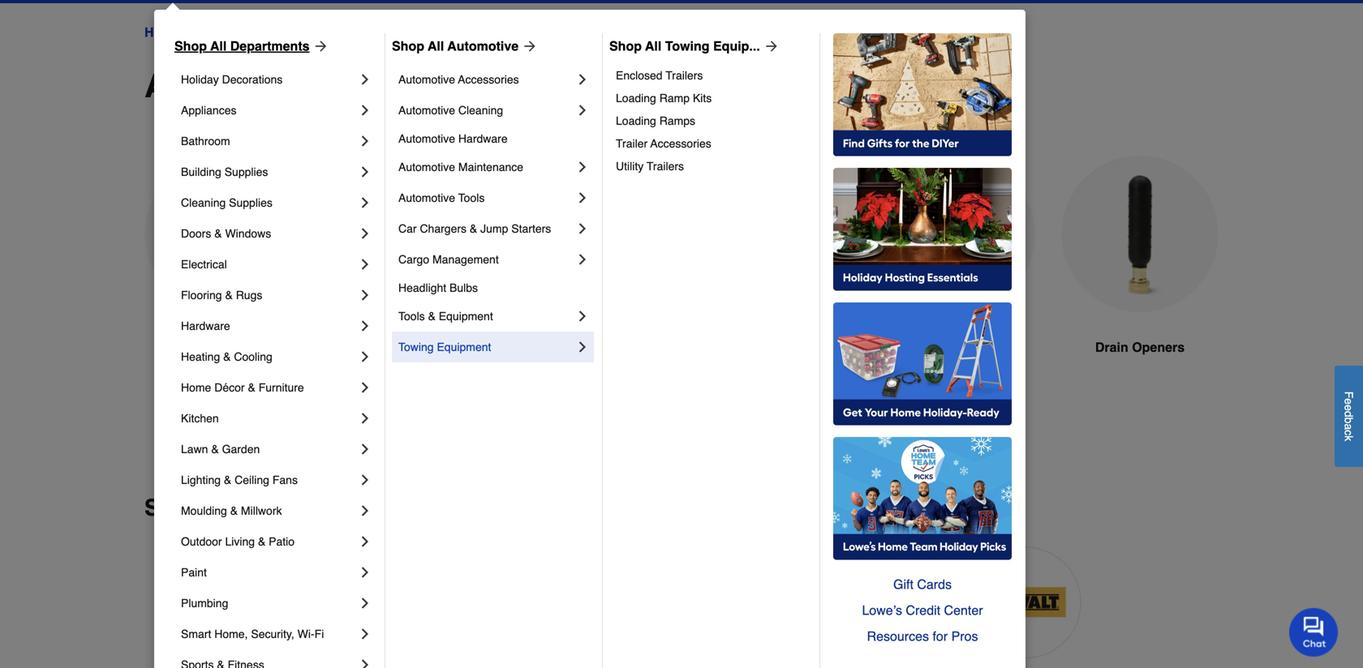Task type: vqa. For each thing, say whether or not it's contained in the screenshot.
bottommost Tools
yes



Task type: describe. For each thing, give the bounding box(es) containing it.
chevron right image for hardware
[[357, 318, 373, 334]]

lowe's credit center link
[[834, 598, 1012, 624]]

chevron right image for tools & equipment
[[575, 308, 591, 325]]

& right décor
[[248, 381, 256, 394]]

openers inside "link"
[[1132, 340, 1185, 355]]

chevron right image for automotive accessories
[[575, 71, 591, 88]]

garden
[[222, 443, 260, 456]]

0 horizontal spatial cleaning
[[181, 196, 226, 209]]

supplies for building supplies
[[225, 166, 268, 179]]

automotive hardware link
[[399, 126, 591, 152]]

patio
[[269, 536, 295, 549]]

machine augers
[[357, 340, 457, 355]]

chevron right image for outdoor living & patio
[[357, 534, 373, 550]]

automotive for automotive hardware
[[399, 132, 455, 145]]

cargo
[[399, 253, 429, 266]]

automotive for automotive accessories
[[399, 73, 455, 86]]

chevron right image for kitchen
[[357, 411, 373, 427]]

bathroom link
[[181, 126, 357, 157]]

b
[[1343, 418, 1356, 424]]

augers, plungers & drain openers link
[[268, 23, 468, 42]]

trailer accessories
[[616, 137, 712, 150]]

lighting & ceiling fans
[[181, 474, 298, 487]]

smart home, security, wi-fi
[[181, 628, 324, 641]]

car chargers & jump starters link
[[399, 213, 575, 244]]

machine
[[357, 340, 409, 355]]

loading ramps
[[616, 114, 696, 127]]

outdoor
[[181, 536, 222, 549]]

automotive for automotive cleaning
[[399, 104, 455, 117]]

find gifts for the diyer. image
[[834, 33, 1012, 157]]

loading ramps link
[[616, 110, 808, 132]]

trailer accessories link
[[616, 132, 808, 155]]

1 vertical spatial equipment
[[437, 341, 491, 354]]

pros
[[952, 629, 978, 644]]

home décor & furniture
[[181, 381, 304, 394]]

0 horizontal spatial augers,
[[144, 67, 265, 105]]

1 horizontal spatial towing
[[665, 39, 710, 54]]

chevron right image for holiday decorations
[[357, 71, 373, 88]]

home for home décor & furniture
[[181, 381, 211, 394]]

paint link
[[181, 558, 357, 588]]

gift cards
[[894, 578, 952, 593]]

a kobalt music wire drain hand auger. image
[[144, 156, 302, 313]]

& down headlight bulbs
[[428, 310, 436, 323]]

shop all departments link
[[175, 37, 329, 56]]

c
[[1343, 430, 1356, 436]]

f
[[1343, 392, 1356, 399]]

automotive cleaning link
[[399, 95, 575, 126]]

chevron right image for cleaning supplies
[[357, 195, 373, 211]]

maintenance
[[459, 161, 524, 174]]

doors
[[181, 227, 211, 240]]

towing equipment link
[[399, 332, 575, 363]]

chevron right image for automotive maintenance
[[575, 159, 591, 175]]

1 e from the top
[[1343, 399, 1356, 405]]

drain openers link
[[1062, 156, 1219, 397]]

zep logo. image
[[282, 547, 394, 659]]

electrical link
[[181, 249, 357, 280]]

doors & windows link
[[181, 218, 357, 249]]

augers for machine augers
[[412, 340, 457, 355]]

cargo management link
[[399, 244, 575, 275]]

get your home holiday-ready. image
[[834, 303, 1012, 426]]

0 vertical spatial plumbing
[[195, 25, 254, 40]]

chevron right image for home décor & furniture
[[357, 380, 373, 396]]

& right lawn
[[211, 443, 219, 456]]

snakes
[[953, 340, 998, 355]]

chevron right image for smart home, security, wi-fi
[[357, 627, 373, 643]]

a brass craft music wire machine auger. image
[[328, 156, 485, 314]]

machine augers link
[[328, 156, 485, 397]]

ramps
[[660, 114, 696, 127]]

0 vertical spatial augers, plungers & drain openers
[[268, 25, 468, 40]]

hand augers link
[[144, 156, 302, 397]]

headlight bulbs
[[399, 282, 478, 295]]

cleaning supplies
[[181, 196, 273, 209]]

a yellow jug of drano commercial line drain cleaner. image
[[511, 156, 669, 313]]

automotive hardware
[[399, 132, 508, 145]]

automotive cleaning
[[399, 104, 503, 117]]

kitchen link
[[181, 403, 357, 434]]

resources for pros link
[[834, 624, 1012, 650]]

& right doors
[[214, 227, 222, 240]]

drain for drain snakes
[[916, 340, 949, 355]]

chevron right image for car chargers & jump starters
[[575, 221, 591, 237]]

enclosed
[[616, 69, 663, 82]]

building
[[181, 166, 221, 179]]

lowe's home team holiday picks. image
[[834, 438, 1012, 561]]

augers for hand augers
[[219, 340, 263, 355]]

cards
[[917, 578, 952, 593]]

automotive accessories link
[[399, 64, 575, 95]]

doors & windows
[[181, 227, 271, 240]]

lowe's
[[862, 603, 903, 619]]

smart home, security, wi-fi link
[[181, 619, 357, 650]]

shop all towing equip...
[[610, 39, 760, 54]]

k
[[1343, 436, 1356, 442]]

credit
[[906, 603, 941, 619]]

cargo management
[[399, 253, 499, 266]]

0 vertical spatial equipment
[[439, 310, 493, 323]]

wi-
[[298, 628, 315, 641]]

chevron right image for electrical
[[357, 256, 373, 273]]

drain for drain openers
[[1096, 340, 1129, 355]]

ramp
[[660, 92, 690, 105]]

shop by brand
[[144, 496, 306, 522]]

f e e d b a c k
[[1343, 392, 1356, 442]]

arrow right image for shop all automotive
[[519, 38, 538, 54]]

orange drain snakes. image
[[878, 156, 1036, 313]]

chat invite button image
[[1290, 608, 1339, 658]]

flooring & rugs
[[181, 289, 262, 302]]

outdoor living & patio link
[[181, 527, 357, 558]]

cobra logo. image
[[557, 547, 669, 659]]

drain snakes link
[[878, 156, 1036, 397]]

starters
[[512, 222, 551, 235]]

lawn & garden link
[[181, 434, 357, 465]]

1 horizontal spatial augers,
[[268, 25, 313, 40]]

heating & cooling
[[181, 351, 273, 364]]

flooring
[[181, 289, 222, 302]]

automotive accessories
[[399, 73, 519, 86]]

home décor & furniture link
[[181, 373, 357, 403]]

drain openers
[[1096, 340, 1185, 355]]

loading for loading ramps
[[616, 114, 657, 127]]

& right arrow right image
[[371, 25, 380, 40]]

outdoor living & patio
[[181, 536, 295, 549]]

chevron right image for doors & windows
[[357, 226, 373, 242]]

holiday decorations link
[[181, 64, 357, 95]]

equip...
[[713, 39, 760, 54]]

arrow right image for shop all towing equip...
[[760, 38, 780, 54]]

shop for shop all towing equip...
[[610, 39, 642, 54]]

lawn & garden
[[181, 443, 260, 456]]

flooring & rugs link
[[181, 280, 357, 311]]

0 vertical spatial plungers
[[316, 25, 368, 40]]

chevron right image for automotive cleaning
[[575, 102, 591, 119]]

12 chevron right image from the top
[[357, 657, 373, 669]]

for
[[933, 629, 948, 644]]

chevron right image for appliances
[[357, 102, 373, 119]]



Task type: locate. For each thing, give the bounding box(es) containing it.
2 horizontal spatial all
[[645, 39, 662, 54]]

0 horizontal spatial hardware
[[181, 320, 230, 333]]

chevron right image for towing equipment
[[575, 339, 591, 356]]

& down shop all automotive
[[422, 67, 446, 105]]

1 vertical spatial trailers
[[647, 160, 684, 173]]

chargers
[[420, 222, 467, 235]]

& left rugs in the left of the page
[[225, 289, 233, 302]]

jump
[[481, 222, 508, 235]]

automotive tools link
[[399, 183, 575, 213]]

chevron right image
[[357, 71, 373, 88], [575, 71, 591, 88], [357, 102, 373, 119], [575, 102, 591, 119], [357, 133, 373, 149], [575, 159, 591, 175], [575, 190, 591, 206], [575, 221, 591, 237], [575, 252, 591, 268], [357, 256, 373, 273], [357, 287, 373, 304], [575, 308, 591, 325], [575, 339, 591, 356], [357, 442, 373, 458], [357, 472, 373, 489], [357, 534, 373, 550]]

2 chevron right image from the top
[[357, 195, 373, 211]]

3 chevron right image from the top
[[357, 226, 373, 242]]

11 chevron right image from the top
[[357, 627, 373, 643]]

1 vertical spatial plumbing link
[[181, 588, 357, 619]]

2 augers from the left
[[412, 340, 457, 355]]

augers, plungers & drain openers
[[268, 25, 468, 40], [144, 67, 679, 105]]

1 loading from the top
[[616, 92, 657, 105]]

center
[[944, 603, 983, 619]]

9 chevron right image from the top
[[357, 565, 373, 581]]

6 chevron right image from the top
[[357, 380, 373, 396]]

0 vertical spatial tools
[[458, 192, 485, 205]]

accessories down ramps
[[651, 137, 712, 150]]

0 horizontal spatial arrow right image
[[519, 38, 538, 54]]

2 all from the left
[[428, 39, 444, 54]]

smart
[[181, 628, 211, 641]]

loading up trailer
[[616, 114, 657, 127]]

d
[[1343, 411, 1356, 418]]

shop
[[144, 496, 201, 522]]

all
[[210, 39, 227, 54], [428, 39, 444, 54], [645, 39, 662, 54]]

trailers
[[666, 69, 703, 82], [647, 160, 684, 173]]

0 vertical spatial loading
[[616, 92, 657, 105]]

towing equipment
[[399, 341, 491, 354]]

drain snakes
[[916, 340, 998, 355]]

2 arrow right image from the left
[[760, 38, 780, 54]]

fi
[[315, 628, 324, 641]]

shop all automotive link
[[392, 37, 538, 56]]

accessories for automotive accessories
[[458, 73, 519, 86]]

chevron right image for paint
[[357, 565, 373, 581]]

appliances link
[[181, 95, 357, 126]]

2 horizontal spatial shop
[[610, 39, 642, 54]]

chemicals
[[558, 360, 623, 375]]

headlight bulbs link
[[399, 275, 591, 301]]

tools up the car chargers & jump starters
[[458, 192, 485, 205]]

1 augers from the left
[[219, 340, 263, 355]]

shop inside shop all automotive link
[[392, 39, 425, 54]]

dewalt logo. image
[[970, 547, 1082, 659]]

accessories inside the trailer accessories link
[[651, 137, 712, 150]]

hardware down the automotive cleaning link
[[459, 132, 508, 145]]

augers, down shop all departments
[[144, 67, 265, 105]]

arrow right image
[[519, 38, 538, 54], [760, 38, 780, 54]]

1 horizontal spatial home
[[181, 381, 211, 394]]

trailer
[[616, 137, 648, 150]]

paint
[[181, 567, 207, 580]]

arrow right image inside shop all towing equip... link
[[760, 38, 780, 54]]

korky logo. image
[[832, 547, 944, 659]]

hardware inside hardware link
[[181, 320, 230, 333]]

shop
[[175, 39, 207, 54], [392, 39, 425, 54], [610, 39, 642, 54]]

accessories inside automotive accessories link
[[458, 73, 519, 86]]

shop all departments
[[175, 39, 310, 54]]

1 vertical spatial tools
[[399, 310, 425, 323]]

home
[[144, 25, 181, 40], [181, 381, 211, 394]]

1 shop from the left
[[175, 39, 207, 54]]

drain cleaners & chemicals
[[538, 340, 642, 375]]

a black rubber plunger. image
[[695, 156, 852, 314]]

all inside shop all automotive link
[[428, 39, 444, 54]]

0 horizontal spatial all
[[210, 39, 227, 54]]

all for departments
[[210, 39, 227, 54]]

chevron right image for moulding & millwork
[[357, 503, 373, 519]]

automotive down the automotive cleaning
[[399, 132, 455, 145]]

utility
[[616, 160, 644, 173]]

0 horizontal spatial accessories
[[458, 73, 519, 86]]

chevron right image for cargo management
[[575, 252, 591, 268]]

plumbing up smart
[[181, 597, 228, 610]]

& left patio
[[258, 536, 266, 549]]

8 chevron right image from the top
[[357, 503, 373, 519]]

cleaning down automotive accessories link
[[459, 104, 503, 117]]

1 vertical spatial accessories
[[651, 137, 712, 150]]

tools down headlight
[[399, 310, 425, 323]]

e up b
[[1343, 405, 1356, 411]]

drain inside drain cleaners & chemicals
[[538, 340, 571, 355]]

gift cards link
[[834, 572, 1012, 598]]

0 horizontal spatial towing
[[399, 341, 434, 354]]

kits
[[693, 92, 712, 105]]

augers, up holiday decorations link at the top left of page
[[268, 25, 313, 40]]

tools & equipment
[[399, 310, 493, 323]]

0 vertical spatial supplies
[[225, 166, 268, 179]]

0 vertical spatial accessories
[[458, 73, 519, 86]]

chevron right image for flooring & rugs
[[357, 287, 373, 304]]

automotive tools
[[399, 192, 485, 205]]

home link
[[144, 23, 181, 42]]

cleaning
[[459, 104, 503, 117], [181, 196, 226, 209]]

chevron right image for heating & cooling
[[357, 349, 373, 365]]

bathroom
[[181, 135, 230, 148]]

automotive for automotive maintenance
[[399, 161, 455, 174]]

all up automotive accessories
[[428, 39, 444, 54]]

loading for loading ramp kits
[[616, 92, 657, 105]]

lowe's credit center
[[862, 603, 983, 619]]

trailers for enclosed trailers
[[666, 69, 703, 82]]

0 vertical spatial plumbing link
[[195, 23, 254, 42]]

loading ramp kits
[[616, 92, 712, 105]]

moulding
[[181, 505, 227, 518]]

0 vertical spatial hardware
[[459, 132, 508, 145]]

1 horizontal spatial shop
[[392, 39, 425, 54]]

1 horizontal spatial tools
[[458, 192, 485, 205]]

all inside shop all departments link
[[210, 39, 227, 54]]

moulding & millwork
[[181, 505, 282, 518]]

1 arrow right image from the left
[[519, 38, 538, 54]]

bulbs
[[450, 282, 478, 295]]

arrow right image inside shop all automotive link
[[519, 38, 538, 54]]

home for home
[[144, 25, 181, 40]]

10 chevron right image from the top
[[357, 596, 373, 612]]

utility trailers link
[[616, 155, 808, 178]]

holiday hosting essentials. image
[[834, 168, 1012, 291]]

plungers down arrow right image
[[274, 67, 413, 105]]

plumbing up holiday decorations
[[195, 25, 254, 40]]

enclosed trailers
[[616, 69, 703, 82]]

1 chevron right image from the top
[[357, 164, 373, 180]]

automotive for automotive tools
[[399, 192, 455, 205]]

plumbing link
[[195, 23, 254, 42], [181, 588, 357, 619]]

2 shop from the left
[[392, 39, 425, 54]]

drain inside "link"
[[1096, 340, 1129, 355]]

hand
[[183, 340, 216, 355]]

hand augers
[[183, 340, 263, 355]]

automotive up the automotive cleaning
[[399, 73, 455, 86]]

shop up holiday
[[175, 39, 207, 54]]

towing down tools & equipment
[[399, 341, 434, 354]]

all for towing
[[645, 39, 662, 54]]

plumbing link up holiday decorations
[[195, 23, 254, 42]]

towing
[[665, 39, 710, 54], [399, 341, 434, 354]]

1 horizontal spatial all
[[428, 39, 444, 54]]

2 loading from the top
[[616, 114, 657, 127]]

electrical
[[181, 258, 227, 271]]

3 shop from the left
[[610, 39, 642, 54]]

1 vertical spatial openers
[[547, 67, 679, 105]]

chevron right image
[[357, 164, 373, 180], [357, 195, 373, 211], [357, 226, 373, 242], [357, 318, 373, 334], [357, 349, 373, 365], [357, 380, 373, 396], [357, 411, 373, 427], [357, 503, 373, 519], [357, 565, 373, 581], [357, 596, 373, 612], [357, 627, 373, 643], [357, 657, 373, 669]]

1 horizontal spatial arrow right image
[[760, 38, 780, 54]]

openers
[[418, 25, 468, 40], [547, 67, 679, 105], [1132, 340, 1185, 355]]

building supplies
[[181, 166, 268, 179]]

0 vertical spatial openers
[[418, 25, 468, 40]]

supplies up cleaning supplies
[[225, 166, 268, 179]]

chevron right image for automotive tools
[[575, 190, 591, 206]]

lawn
[[181, 443, 208, 456]]

1 vertical spatial towing
[[399, 341, 434, 354]]

5 chevron right image from the top
[[357, 349, 373, 365]]

1 horizontal spatial augers
[[412, 340, 457, 355]]

a cobra rubber bladder with brass fitting. image
[[1062, 156, 1219, 313]]

holiday decorations
[[181, 73, 283, 86]]

trailers up ramp
[[666, 69, 703, 82]]

car chargers & jump starters
[[399, 222, 551, 235]]

1 horizontal spatial openers
[[547, 67, 679, 105]]

kitchen
[[181, 412, 219, 425]]

loading ramp kits link
[[616, 87, 808, 110]]

moulding & millwork link
[[181, 496, 357, 527]]

automotive up automotive hardware
[[399, 104, 455, 117]]

e
[[1343, 399, 1356, 405], [1343, 405, 1356, 411]]

arrow right image
[[310, 38, 329, 54]]

cleaning down building
[[181, 196, 226, 209]]

1 vertical spatial plungers
[[274, 67, 413, 105]]

plungers right departments
[[316, 25, 368, 40]]

all up holiday decorations
[[210, 39, 227, 54]]

equipment
[[439, 310, 493, 323], [437, 341, 491, 354]]

& left ceiling
[[224, 474, 232, 487]]

supplies for cleaning supplies
[[229, 196, 273, 209]]

windows
[[225, 227, 271, 240]]

fans
[[273, 474, 298, 487]]

cleaners
[[575, 340, 629, 355]]

supplies up windows
[[229, 196, 273, 209]]

chevron right image for plumbing
[[357, 596, 373, 612]]

lighting & ceiling fans link
[[181, 465, 357, 496]]

2 e from the top
[[1343, 405, 1356, 411]]

1 all from the left
[[210, 39, 227, 54]]

f e e d b a c k button
[[1335, 366, 1364, 467]]

1 horizontal spatial hardware
[[459, 132, 508, 145]]

rugs
[[236, 289, 262, 302]]

2 vertical spatial openers
[[1132, 340, 1185, 355]]

1 vertical spatial home
[[181, 381, 211, 394]]

shop for shop all departments
[[175, 39, 207, 54]]

décor
[[214, 381, 245, 394]]

1 vertical spatial plumbing
[[181, 597, 228, 610]]

0 vertical spatial home
[[144, 25, 181, 40]]

hardware up hand
[[181, 320, 230, 333]]

accessories up the automotive cleaning link
[[458, 73, 519, 86]]

shop up automotive accessories
[[392, 39, 425, 54]]

0 horizontal spatial tools
[[399, 310, 425, 323]]

all for automotive
[[428, 39, 444, 54]]

& left millwork
[[230, 505, 238, 518]]

drain cleaners & chemicals link
[[511, 156, 669, 416]]

towing up enclosed trailers link
[[665, 39, 710, 54]]

shop for shop all automotive
[[392, 39, 425, 54]]

all up 'enclosed trailers'
[[645, 39, 662, 54]]

automotive up automotive tools
[[399, 161, 455, 174]]

equipment down bulbs
[[439, 310, 493, 323]]

heating
[[181, 351, 220, 364]]

security,
[[251, 628, 294, 641]]

1 vertical spatial cleaning
[[181, 196, 226, 209]]

2 horizontal spatial openers
[[1132, 340, 1185, 355]]

trailers down trailer accessories
[[647, 160, 684, 173]]

0 horizontal spatial shop
[[175, 39, 207, 54]]

e up 'd'
[[1343, 399, 1356, 405]]

3 all from the left
[[645, 39, 662, 54]]

car
[[399, 222, 417, 235]]

living
[[225, 536, 255, 549]]

shop inside shop all departments link
[[175, 39, 207, 54]]

hardware link
[[181, 311, 357, 342]]

tools & equipment link
[[399, 301, 575, 332]]

1 horizontal spatial cleaning
[[459, 104, 503, 117]]

0 horizontal spatial openers
[[418, 25, 468, 40]]

1 vertical spatial supplies
[[229, 196, 273, 209]]

loading down enclosed
[[616, 92, 657, 105]]

automotive up automotive accessories link
[[448, 39, 519, 54]]

0 horizontal spatial home
[[144, 25, 181, 40]]

arrow right image up enclosed trailers link
[[760, 38, 780, 54]]

all inside shop all towing equip... link
[[645, 39, 662, 54]]

1 vertical spatial augers, plungers & drain openers
[[144, 67, 679, 105]]

0 vertical spatial cleaning
[[459, 104, 503, 117]]

chevron right image for lighting & ceiling fans
[[357, 472, 373, 489]]

1 vertical spatial hardware
[[181, 320, 230, 333]]

plumbing link up "security,"
[[181, 588, 357, 619]]

4 chevron right image from the top
[[357, 318, 373, 334]]

1 horizontal spatial accessories
[[651, 137, 712, 150]]

chevron right image for lawn & garden
[[357, 442, 373, 458]]

0 vertical spatial towing
[[665, 39, 710, 54]]

automotive up chargers
[[399, 192, 455, 205]]

0 vertical spatial trailers
[[666, 69, 703, 82]]

cooling
[[234, 351, 273, 364]]

shop all automotive
[[392, 39, 519, 54]]

a
[[1343, 424, 1356, 430]]

hardware inside automotive hardware link
[[459, 132, 508, 145]]

1 vertical spatial loading
[[616, 114, 657, 127]]

equipment down tools & equipment
[[437, 341, 491, 354]]

7 chevron right image from the top
[[357, 411, 373, 427]]

chevron right image for bathroom
[[357, 133, 373, 149]]

shop inside shop all towing equip... link
[[610, 39, 642, 54]]

& inside drain cleaners & chemicals
[[633, 340, 642, 355]]

None search field
[[513, 0, 957, 5]]

arrow right image up automotive accessories link
[[519, 38, 538, 54]]

& right cleaners
[[633, 340, 642, 355]]

shop up enclosed
[[610, 39, 642, 54]]

ceiling
[[235, 474, 269, 487]]

drain for drain cleaners & chemicals
[[538, 340, 571, 355]]

accessories for trailer accessories
[[651, 137, 712, 150]]

appliances
[[181, 104, 237, 117]]

heating & cooling link
[[181, 342, 357, 373]]

millwork
[[241, 505, 282, 518]]

& left jump
[[470, 222, 477, 235]]

cleaning supplies link
[[181, 188, 357, 218]]

0 vertical spatial augers,
[[268, 25, 313, 40]]

chevron right image for building supplies
[[357, 164, 373, 180]]

gift
[[894, 578, 914, 593]]

trailers for utility trailers
[[647, 160, 684, 173]]

plungers
[[316, 25, 368, 40], [274, 67, 413, 105]]

0 horizontal spatial augers
[[219, 340, 263, 355]]

1 vertical spatial augers,
[[144, 67, 265, 105]]

& left cooling
[[223, 351, 231, 364]]



